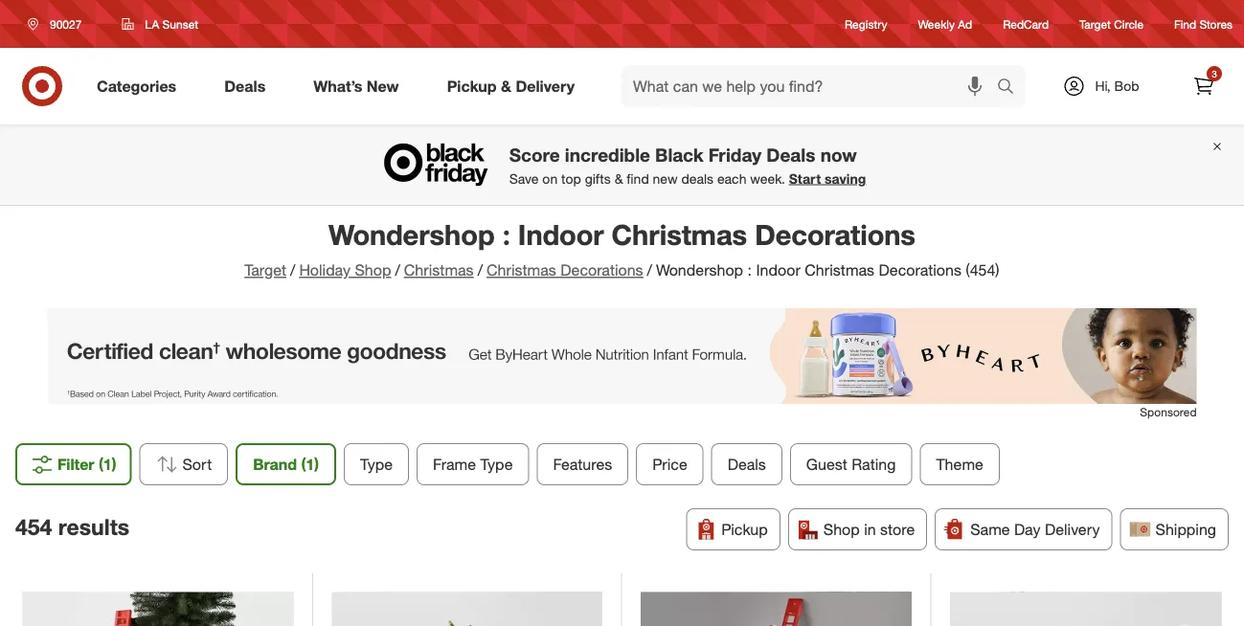 Task type: describe. For each thing, give the bounding box(es) containing it.
frame type button
[[417, 444, 529, 486]]

3
[[1213, 68, 1218, 80]]

& inside score incredible black friday deals now save on top gifts & find new deals each week. start saving
[[615, 170, 623, 187]]

weekly ad
[[919, 17, 973, 31]]

price button
[[637, 444, 704, 486]]

holiday
[[299, 261, 351, 280]]

what's
[[314, 77, 363, 95]]

christmas down saving on the top right of page
[[805, 261, 875, 280]]

shop in store button
[[789, 509, 928, 551]]

what's new
[[314, 77, 399, 95]]

redcard link
[[1004, 16, 1049, 32]]

90027 button
[[15, 7, 102, 41]]

sort
[[183, 455, 212, 474]]

frame type
[[433, 455, 513, 474]]

target inside wondershop : indoor christmas decorations target / holiday shop / christmas / christmas decorations / wondershop : indoor christmas decorations (454)
[[245, 261, 287, 280]]

3 link
[[1184, 65, 1226, 107]]

search
[[989, 79, 1035, 97]]

90027
[[50, 17, 82, 31]]

save
[[510, 170, 539, 187]]

black
[[656, 144, 704, 166]]

pickup & delivery
[[447, 77, 575, 95]]

guest rating
[[807, 455, 896, 474]]

(1) for brand (1)
[[301, 455, 319, 474]]

same day delivery button
[[936, 509, 1113, 551]]

find stores
[[1175, 17, 1233, 31]]

454 results
[[15, 514, 129, 541]]

guest
[[807, 455, 848, 474]]

target inside target circle link
[[1080, 17, 1112, 31]]

4 / from the left
[[647, 261, 653, 280]]

registry link
[[845, 16, 888, 32]]

la sunset button
[[110, 7, 211, 41]]

christmas link
[[404, 261, 474, 280]]

categories
[[97, 77, 177, 95]]

delivery for same day delivery
[[1046, 520, 1101, 539]]

deals button
[[712, 444, 783, 486]]

(454)
[[966, 261, 1000, 280]]

3 / from the left
[[478, 261, 483, 280]]

hi,
[[1096, 78, 1111, 94]]

advertisement region
[[47, 308, 1198, 404]]

pickup for pickup & delivery
[[447, 77, 497, 95]]

1 type from the left
[[360, 455, 393, 474]]

now
[[821, 144, 857, 166]]

in
[[865, 520, 877, 539]]

theme button
[[920, 444, 1000, 486]]

stores
[[1200, 17, 1233, 31]]

holiday shop link
[[299, 261, 391, 280]]

shop inside button
[[824, 520, 860, 539]]

find stores link
[[1175, 16, 1233, 32]]

deals link
[[208, 65, 290, 107]]

shop in store
[[824, 520, 915, 539]]

results
[[58, 514, 129, 541]]

categories link
[[81, 65, 201, 107]]

top
[[562, 170, 581, 187]]

christmas decorations link
[[487, 261, 644, 280]]

christmas right holiday shop link
[[404, 261, 474, 280]]

la
[[145, 17, 159, 31]]

gifts
[[585, 170, 611, 187]]

decorations left (454)
[[879, 261, 962, 280]]

circle
[[1115, 17, 1144, 31]]

registry
[[845, 17, 888, 31]]

0 horizontal spatial &
[[501, 77, 512, 95]]

la sunset
[[145, 17, 198, 31]]

(1) for filter (1)
[[99, 455, 116, 474]]

ad
[[959, 17, 973, 31]]

2 / from the left
[[395, 261, 400, 280]]

what's new link
[[297, 65, 423, 107]]

0 vertical spatial wondershop
[[329, 218, 495, 252]]

christmas right christmas link
[[487, 261, 557, 280]]

score incredible black friday deals now save on top gifts & find new deals each week. start saving
[[510, 144, 867, 187]]

features button
[[537, 444, 629, 486]]

same day delivery
[[971, 520, 1101, 539]]

filter
[[58, 455, 94, 474]]

new
[[653, 170, 678, 187]]

target link
[[245, 261, 287, 280]]

decorations up advertisement region
[[561, 261, 644, 280]]

score
[[510, 144, 560, 166]]



Task type: vqa. For each thing, say whether or not it's contained in the screenshot.
La
yes



Task type: locate. For each thing, give the bounding box(es) containing it.
indoor
[[518, 218, 604, 252], [757, 261, 801, 280]]

1 horizontal spatial indoor
[[757, 261, 801, 280]]

type left frame
[[360, 455, 393, 474]]

shop inside wondershop : indoor christmas decorations target / holiday shop / christmas / christmas decorations / wondershop : indoor christmas decorations (454)
[[355, 261, 391, 280]]

3pc fabric gnome christmas figurine set - wondershop™ white/red image
[[950, 593, 1222, 627], [950, 593, 1222, 627]]

0 vertical spatial target
[[1080, 17, 1112, 31]]

day
[[1015, 520, 1041, 539]]

sunset
[[162, 17, 198, 31]]

type right frame
[[481, 455, 513, 474]]

decorations down saving on the top right of page
[[755, 218, 916, 252]]

filter (1) button
[[15, 444, 132, 486]]

1 vertical spatial :
[[748, 261, 752, 280]]

brand (1)
[[253, 455, 319, 474]]

1 vertical spatial shop
[[824, 520, 860, 539]]

deals inside score incredible black friday deals now save on top gifts & find new deals each week. start saving
[[767, 144, 816, 166]]

delivery right day
[[1046, 520, 1101, 539]]

1 vertical spatial target
[[245, 261, 287, 280]]

(1) right filter
[[99, 455, 116, 474]]

0 horizontal spatial (1)
[[99, 455, 116, 474]]

pickup down deals button
[[722, 520, 768, 539]]

brand
[[253, 455, 297, 474]]

0 vertical spatial pickup
[[447, 77, 497, 95]]

start
[[790, 170, 821, 187]]

filter (1)
[[58, 455, 116, 474]]

deals inside button
[[728, 455, 767, 474]]

1 / from the left
[[290, 261, 296, 280]]

1 (1) from the left
[[99, 455, 116, 474]]

/ left christmas link
[[395, 261, 400, 280]]

christmas down new
[[612, 218, 748, 252]]

wondershop up christmas link
[[329, 218, 495, 252]]

type
[[360, 455, 393, 474], [481, 455, 513, 474]]

0 horizontal spatial target
[[245, 261, 287, 280]]

type button
[[344, 444, 409, 486]]

indoor down week.
[[757, 261, 801, 280]]

454
[[15, 514, 52, 541]]

1 horizontal spatial (1)
[[301, 455, 319, 474]]

target
[[1080, 17, 1112, 31], [245, 261, 287, 280]]

1 horizontal spatial deals
[[728, 455, 767, 474]]

:
[[503, 218, 511, 252], [748, 261, 752, 280]]

1 vertical spatial &
[[615, 170, 623, 187]]

1 vertical spatial wondershop
[[656, 261, 744, 280]]

pickup
[[447, 77, 497, 95], [722, 520, 768, 539]]

large climbing santa decorative christmas figurine red - wondershop™ image
[[23, 593, 294, 627], [23, 593, 294, 627], [641, 593, 912, 627], [641, 593, 912, 627]]

1 horizontal spatial wondershop
[[656, 261, 744, 280]]

1 vertical spatial deals
[[767, 144, 816, 166]]

0 horizontal spatial delivery
[[516, 77, 575, 95]]

/ right christmas link
[[478, 261, 483, 280]]

shipping
[[1156, 520, 1217, 539]]

& left find
[[615, 170, 623, 187]]

deals up 'start'
[[767, 144, 816, 166]]

1 horizontal spatial delivery
[[1046, 520, 1101, 539]]

/
[[290, 261, 296, 280], [395, 261, 400, 280], [478, 261, 483, 280], [647, 261, 653, 280]]

0 horizontal spatial indoor
[[518, 218, 604, 252]]

guest rating button
[[791, 444, 913, 486]]

1 horizontal spatial shop
[[824, 520, 860, 539]]

(1)
[[99, 455, 116, 474], [301, 455, 319, 474]]

1 horizontal spatial target
[[1080, 17, 1112, 31]]

0 vertical spatial delivery
[[516, 77, 575, 95]]

(1) inside "button"
[[99, 455, 116, 474]]

0 vertical spatial indoor
[[518, 218, 604, 252]]

2 vertical spatial deals
[[728, 455, 767, 474]]

pickup right new
[[447, 77, 497, 95]]

0 horizontal spatial type
[[360, 455, 393, 474]]

deals left the what's
[[224, 77, 266, 95]]

hi, bob
[[1096, 78, 1140, 94]]

wondershop down 'deals'
[[656, 261, 744, 280]]

target circle link
[[1080, 16, 1144, 32]]

wondershop : indoor christmas decorations target / holiday shop / christmas / christmas decorations / wondershop : indoor christmas decorations (454)
[[245, 218, 1000, 280]]

search button
[[989, 65, 1035, 111]]

1 vertical spatial delivery
[[1046, 520, 1101, 539]]

new
[[367, 77, 399, 95]]

theme
[[937, 455, 984, 474]]

deals
[[682, 170, 714, 187]]

target left holiday
[[245, 261, 287, 280]]

sort button
[[139, 444, 228, 486]]

on
[[543, 170, 558, 187]]

price
[[653, 455, 688, 474]]

0 horizontal spatial shop
[[355, 261, 391, 280]]

friday
[[709, 144, 762, 166]]

20" battery operated animated plush dancing christmas tree sculpture - wondershop™ green image
[[332, 593, 603, 627], [332, 593, 603, 627]]

0 horizontal spatial pickup
[[447, 77, 497, 95]]

: down save
[[503, 218, 511, 252]]

1 vertical spatial pickup
[[722, 520, 768, 539]]

week.
[[751, 170, 786, 187]]

frame
[[433, 455, 476, 474]]

1 horizontal spatial pickup
[[722, 520, 768, 539]]

pickup for pickup
[[722, 520, 768, 539]]

weekly ad link
[[919, 16, 973, 32]]

2 (1) from the left
[[301, 455, 319, 474]]

&
[[501, 77, 512, 95], [615, 170, 623, 187]]

1 vertical spatial indoor
[[757, 261, 801, 280]]

0 vertical spatial shop
[[355, 261, 391, 280]]

2 type from the left
[[481, 455, 513, 474]]

What can we help you find? suggestions appear below search field
[[622, 65, 1002, 107]]

1 horizontal spatial &
[[615, 170, 623, 187]]

redcard
[[1004, 17, 1049, 31]]

weekly
[[919, 17, 955, 31]]

& up score at the top left of the page
[[501, 77, 512, 95]]

saving
[[825, 170, 867, 187]]

/ right the target link
[[290, 261, 296, 280]]

pickup inside "button"
[[722, 520, 768, 539]]

rating
[[852, 455, 896, 474]]

shop right holiday
[[355, 261, 391, 280]]

pickup button
[[687, 509, 781, 551]]

wondershop
[[329, 218, 495, 252], [656, 261, 744, 280]]

christmas
[[612, 218, 748, 252], [404, 261, 474, 280], [487, 261, 557, 280], [805, 261, 875, 280]]

sponsored
[[1141, 405, 1198, 420]]

shop left in
[[824, 520, 860, 539]]

deals up 'pickup' "button"
[[728, 455, 767, 474]]

delivery inside "button"
[[1046, 520, 1101, 539]]

same
[[971, 520, 1011, 539]]

(1) right 'brand' in the left bottom of the page
[[301, 455, 319, 474]]

decorations
[[755, 218, 916, 252], [561, 261, 644, 280], [879, 261, 962, 280]]

indoor up christmas decorations link on the top of the page
[[518, 218, 604, 252]]

deals for deals button
[[728, 455, 767, 474]]

shop
[[355, 261, 391, 280], [824, 520, 860, 539]]

0 horizontal spatial :
[[503, 218, 511, 252]]

1 horizontal spatial type
[[481, 455, 513, 474]]

incredible
[[565, 144, 651, 166]]

features
[[553, 455, 613, 474]]

0 horizontal spatial deals
[[224, 77, 266, 95]]

bob
[[1115, 78, 1140, 94]]

each
[[718, 170, 747, 187]]

2 horizontal spatial deals
[[767, 144, 816, 166]]

0 horizontal spatial wondershop
[[329, 218, 495, 252]]

shipping button
[[1121, 509, 1230, 551]]

target left circle
[[1080, 17, 1112, 31]]

: down week.
[[748, 261, 752, 280]]

/ right christmas decorations link on the top of the page
[[647, 261, 653, 280]]

1 horizontal spatial :
[[748, 261, 752, 280]]

0 vertical spatial &
[[501, 77, 512, 95]]

find
[[627, 170, 649, 187]]

delivery for pickup & delivery
[[516, 77, 575, 95]]

target circle
[[1080, 17, 1144, 31]]

delivery up score at the top left of the page
[[516, 77, 575, 95]]

0 vertical spatial :
[[503, 218, 511, 252]]

0 vertical spatial deals
[[224, 77, 266, 95]]

pickup & delivery link
[[431, 65, 599, 107]]

store
[[881, 520, 915, 539]]

deals for deals link
[[224, 77, 266, 95]]

find
[[1175, 17, 1197, 31]]



